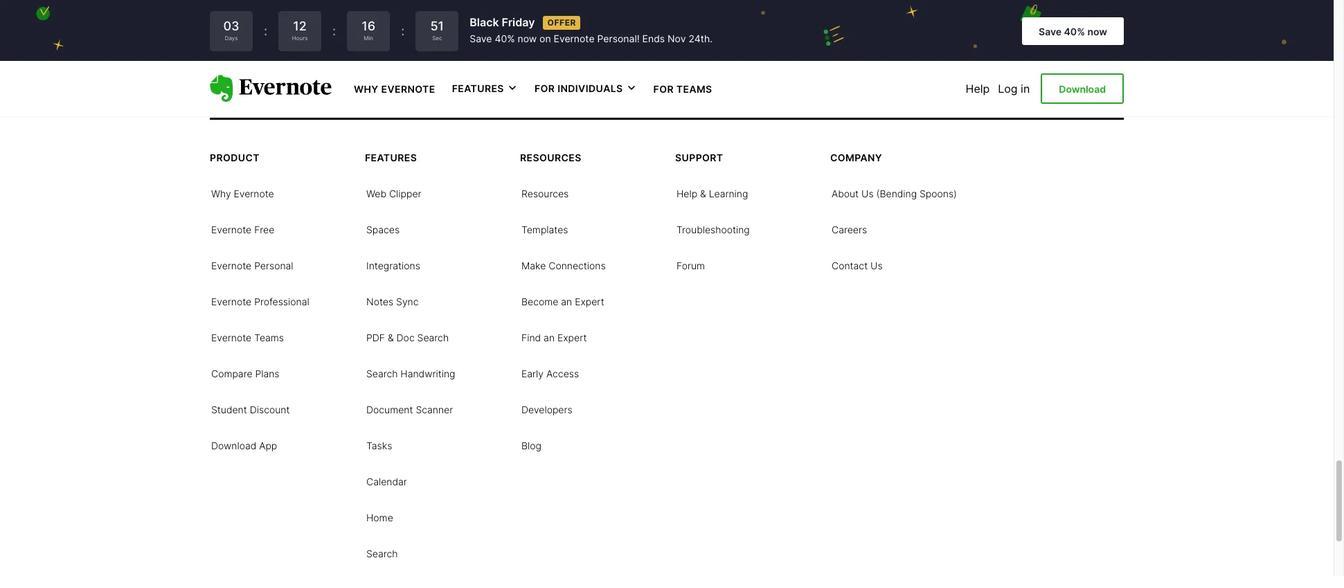 Task type: describe. For each thing, give the bounding box(es) containing it.
contact us
[[832, 260, 883, 272]]

for teams link
[[654, 82, 713, 96]]

about us (bending spoons)
[[832, 188, 957, 200]]

teams for for teams
[[677, 83, 713, 95]]

evernote professional link
[[211, 295, 309, 309]]

doc
[[397, 332, 415, 344]]

careers link
[[832, 223, 867, 236]]

contact us link
[[832, 259, 883, 272]]

troubleshooting
[[677, 224, 750, 236]]

about us (bending spoons) link
[[832, 187, 957, 200]]

& for help
[[700, 188, 706, 200]]

save 40% now
[[1039, 25, 1108, 37]]

notes sync link
[[366, 295, 419, 309]]

now for save 40% now on evernote personal! ends nov 24th.
[[518, 33, 537, 44]]

why evernote link for evernote
[[211, 187, 274, 200]]

forum
[[677, 260, 705, 272]]

log in
[[998, 82, 1030, 96]]

nov
[[668, 33, 686, 44]]

become
[[522, 296, 559, 308]]

evernote free link
[[211, 223, 275, 236]]

blog link
[[522, 439, 542, 453]]

pdf
[[366, 332, 385, 344]]

evernote teams link
[[211, 331, 284, 345]]

for for for individuals
[[535, 83, 555, 94]]

help & learning
[[677, 188, 748, 200]]

features button
[[452, 82, 518, 95]]

tasks
[[366, 440, 392, 452]]

about
[[832, 188, 859, 200]]

51 sec
[[430, 19, 444, 42]]

save 40% now on evernote personal! ends nov 24th.
[[470, 33, 713, 44]]

download for download app
[[211, 440, 257, 452]]

discount
[[250, 404, 290, 416]]

evernote up "evernote teams" link
[[211, 296, 252, 308]]

become an expert link
[[522, 295, 605, 309]]

become an expert
[[522, 296, 605, 308]]

for for for teams
[[654, 83, 674, 95]]

find an expert
[[522, 332, 587, 344]]

make
[[522, 260, 546, 272]]

troubleshooting link
[[677, 223, 750, 236]]

1 vertical spatial resources
[[522, 188, 569, 200]]

blog
[[522, 440, 542, 452]]

evernote teams
[[211, 332, 284, 344]]

sec
[[432, 35, 442, 42]]

document scanner
[[366, 404, 453, 416]]

an for become
[[561, 296, 572, 308]]

make connections link
[[522, 259, 606, 272]]

spaces
[[366, 224, 400, 236]]

why for for teams
[[354, 83, 379, 95]]

log
[[998, 82, 1018, 96]]

early access link
[[522, 367, 579, 381]]

log in link
[[998, 82, 1030, 96]]

help for help
[[966, 82, 990, 96]]

save for save 40% now
[[1039, 25, 1062, 37]]

handwriting
[[401, 368, 455, 380]]

1 evernote logo image from the top
[[210, 57, 332, 85]]

download link
[[1041, 73, 1124, 104]]

careers
[[832, 224, 867, 236]]

offer
[[548, 17, 576, 28]]

forum link
[[677, 259, 705, 272]]

download app
[[211, 440, 277, 452]]

evernote personal link
[[211, 259, 293, 272]]

calendar link
[[366, 475, 407, 489]]

individuals
[[558, 83, 623, 94]]

document
[[366, 404, 413, 416]]

expert for find an expert
[[558, 332, 587, 344]]

scanner
[[416, 404, 453, 416]]

developers link
[[522, 403, 573, 417]]

evernote down evernote free
[[211, 260, 252, 272]]

calendar
[[366, 476, 407, 488]]

16
[[362, 19, 376, 33]]

student discount
[[211, 404, 290, 416]]

tasks link
[[366, 439, 392, 453]]

early
[[522, 368, 544, 380]]

0 vertical spatial resources
[[520, 152, 582, 164]]

find
[[522, 332, 541, 344]]

days
[[225, 35, 238, 42]]

evernote up compare
[[211, 332, 252, 344]]

pdf & doc search link
[[366, 331, 449, 345]]

document scanner link
[[366, 403, 453, 417]]

24th.
[[689, 33, 713, 44]]

sync
[[396, 296, 419, 308]]

min
[[364, 35, 373, 42]]

40% for save 40% now
[[1064, 25, 1085, 37]]

personal!
[[597, 33, 640, 44]]



Task type: locate. For each thing, give the bounding box(es) containing it.
black friday
[[470, 16, 535, 29]]

integrations link
[[366, 259, 420, 272]]

0 horizontal spatial features
[[365, 152, 417, 164]]

why evernote link
[[354, 82, 435, 96], [211, 187, 274, 200]]

save
[[1039, 25, 1062, 37], [470, 33, 492, 44]]

1 horizontal spatial features
[[452, 83, 504, 94]]

save down black
[[470, 33, 492, 44]]

1 vertical spatial help
[[677, 188, 698, 200]]

1 horizontal spatial help
[[966, 82, 990, 96]]

evernote
[[554, 33, 595, 44], [381, 83, 435, 95], [234, 188, 274, 200], [211, 224, 252, 236], [211, 260, 252, 272], [211, 296, 252, 308], [211, 332, 252, 344]]

home link
[[366, 511, 393, 525]]

early access
[[522, 368, 579, 380]]

access
[[546, 368, 579, 380]]

& for pdf
[[388, 332, 394, 344]]

now up download link
[[1088, 25, 1108, 37]]

1 vertical spatial expert
[[558, 332, 587, 344]]

1 vertical spatial teams
[[254, 332, 284, 344]]

0 horizontal spatial 40%
[[495, 33, 515, 44]]

1 horizontal spatial save
[[1039, 25, 1062, 37]]

teams for evernote teams
[[254, 332, 284, 344]]

for individuals
[[535, 83, 623, 94]]

: right 16 min
[[401, 24, 405, 38]]

0 horizontal spatial why
[[211, 188, 231, 200]]

evernote professional
[[211, 296, 309, 308]]

1 horizontal spatial for
[[654, 83, 674, 95]]

teams inside the for teams link
[[677, 83, 713, 95]]

40%
[[1064, 25, 1085, 37], [495, 33, 515, 44]]

1 horizontal spatial an
[[561, 296, 572, 308]]

an
[[561, 296, 572, 308], [544, 332, 555, 344]]

personal
[[254, 260, 293, 272]]

product
[[210, 152, 260, 164]]

now for save 40% now
[[1088, 25, 1108, 37]]

now
[[1088, 25, 1108, 37], [518, 33, 537, 44]]

us for contact
[[871, 260, 883, 272]]

0 vertical spatial expert
[[575, 296, 605, 308]]

why evernote down 'min'
[[354, 83, 435, 95]]

03 days
[[223, 19, 239, 42]]

why evernote link down 'min'
[[354, 82, 435, 96]]

support
[[675, 152, 724, 164]]

save for save 40% now on evernote personal! ends nov 24th.
[[470, 33, 492, 44]]

search right doc
[[417, 332, 449, 344]]

us right contact at the right of the page
[[871, 260, 883, 272]]

company
[[831, 152, 883, 164]]

40% up download link
[[1064, 25, 1085, 37]]

1 vertical spatial an
[[544, 332, 555, 344]]

an right become
[[561, 296, 572, 308]]

:
[[264, 24, 267, 38], [333, 24, 336, 38], [401, 24, 405, 38]]

why evernote for for
[[354, 83, 435, 95]]

compare
[[211, 368, 253, 380]]

1 horizontal spatial 40%
[[1064, 25, 1085, 37]]

help for help & learning
[[677, 188, 698, 200]]

search for search handwriting
[[366, 368, 398, 380]]

40% down black friday
[[495, 33, 515, 44]]

now left on
[[518, 33, 537, 44]]

why down product
[[211, 188, 231, 200]]

0 horizontal spatial save
[[470, 33, 492, 44]]

evernote down offer
[[554, 33, 595, 44]]

&
[[700, 188, 706, 200], [388, 332, 394, 344]]

connections
[[549, 260, 606, 272]]

why evernote link up the evernote free link
[[211, 187, 274, 200]]

0 horizontal spatial :
[[264, 24, 267, 38]]

an for find
[[544, 332, 555, 344]]

evernote logo image
[[210, 57, 332, 85], [210, 75, 332, 102]]

download app link
[[211, 439, 277, 453]]

for teams
[[654, 83, 713, 95]]

2 : from the left
[[333, 24, 336, 38]]

notes
[[366, 296, 394, 308]]

2 vertical spatial search
[[366, 548, 398, 560]]

pdf & doc search
[[366, 332, 449, 344]]

make connections
[[522, 260, 606, 272]]

find an expert link
[[522, 331, 587, 345]]

1 horizontal spatial why evernote link
[[354, 82, 435, 96]]

hours
[[292, 35, 308, 42]]

black
[[470, 16, 499, 29]]

0 vertical spatial search
[[417, 332, 449, 344]]

us for about
[[862, 188, 874, 200]]

1 horizontal spatial now
[[1088, 25, 1108, 37]]

: left 16 min
[[333, 24, 336, 38]]

learning
[[709, 188, 748, 200]]

resources link
[[522, 187, 569, 200]]

teams inside "evernote teams" link
[[254, 332, 284, 344]]

search down home
[[366, 548, 398, 560]]

1 horizontal spatial teams
[[677, 83, 713, 95]]

evernote up the evernote free link
[[234, 188, 274, 200]]

1 vertical spatial features
[[365, 152, 417, 164]]

expert
[[575, 296, 605, 308], [558, 332, 587, 344]]

1 vertical spatial download
[[211, 440, 257, 452]]

0 vertical spatial features
[[452, 83, 504, 94]]

3 : from the left
[[401, 24, 405, 38]]

search down pdf on the bottom of the page
[[366, 368, 398, 380]]

why evernote link for for
[[354, 82, 435, 96]]

download left app
[[211, 440, 257, 452]]

plans
[[255, 368, 280, 380]]

why evernote up the evernote free link
[[211, 188, 274, 200]]

contact
[[832, 260, 868, 272]]

0 vertical spatial download
[[1059, 83, 1106, 95]]

an right the "find"
[[544, 332, 555, 344]]

expert inside become an expert link
[[575, 296, 605, 308]]

why for evernote professional
[[211, 188, 231, 200]]

features down black
[[452, 83, 504, 94]]

web
[[366, 188, 387, 200]]

for left individuals
[[535, 83, 555, 94]]

in
[[1021, 82, 1030, 96]]

professional
[[254, 296, 309, 308]]

for down ends at the top
[[654, 83, 674, 95]]

51
[[430, 19, 444, 33]]

evernote free
[[211, 224, 275, 236]]

download for download
[[1059, 83, 1106, 95]]

1 vertical spatial why evernote
[[211, 188, 274, 200]]

1 horizontal spatial &
[[700, 188, 706, 200]]

free
[[254, 224, 275, 236]]

clipper
[[389, 188, 422, 200]]

why down 'min'
[[354, 83, 379, 95]]

resources up resources link
[[520, 152, 582, 164]]

for individuals button
[[535, 82, 637, 95]]

0 horizontal spatial teams
[[254, 332, 284, 344]]

0 vertical spatial &
[[700, 188, 706, 200]]

0 horizontal spatial &
[[388, 332, 394, 344]]

us right about
[[862, 188, 874, 200]]

1 horizontal spatial download
[[1059, 83, 1106, 95]]

search for search
[[366, 548, 398, 560]]

us
[[862, 188, 874, 200], [871, 260, 883, 272]]

evernote left free
[[211, 224, 252, 236]]

1 vertical spatial us
[[871, 260, 883, 272]]

help left the 'log' on the top right of the page
[[966, 82, 990, 96]]

0 horizontal spatial why evernote link
[[211, 187, 274, 200]]

ends
[[643, 33, 665, 44]]

12
[[293, 19, 307, 33]]

developers
[[522, 404, 573, 416]]

2 evernote logo image from the top
[[210, 75, 332, 102]]

expert down the connections
[[575, 296, 605, 308]]

0 vertical spatial help
[[966, 82, 990, 96]]

for inside "button"
[[535, 83, 555, 94]]

1 vertical spatial &
[[388, 332, 394, 344]]

templates
[[522, 224, 568, 236]]

0 horizontal spatial help
[[677, 188, 698, 200]]

why evernote for evernote
[[211, 188, 274, 200]]

0 vertical spatial an
[[561, 296, 572, 308]]

compare plans
[[211, 368, 280, 380]]

expert for become an expert
[[575, 296, 605, 308]]

compare plans link
[[211, 367, 280, 381]]

03
[[223, 19, 239, 33]]

save up download link
[[1039, 25, 1062, 37]]

0 horizontal spatial now
[[518, 33, 537, 44]]

& left learning
[[700, 188, 706, 200]]

0 horizontal spatial why evernote
[[211, 188, 274, 200]]

0 vertical spatial us
[[862, 188, 874, 200]]

40% for save 40% now on evernote personal! ends nov 24th.
[[495, 33, 515, 44]]

0 vertical spatial why evernote link
[[354, 82, 435, 96]]

help link
[[966, 82, 990, 96]]

teams down 24th.
[[677, 83, 713, 95]]

16 min
[[362, 19, 376, 42]]

0 vertical spatial why
[[354, 83, 379, 95]]

0 horizontal spatial for
[[535, 83, 555, 94]]

expert down become an expert
[[558, 332, 587, 344]]

search link
[[366, 547, 398, 561]]

1 horizontal spatial why evernote
[[354, 83, 435, 95]]

0 vertical spatial teams
[[677, 83, 713, 95]]

1 vertical spatial why
[[211, 188, 231, 200]]

download right in
[[1059, 83, 1106, 95]]

resources
[[520, 152, 582, 164], [522, 188, 569, 200]]

1 : from the left
[[264, 24, 267, 38]]

0 horizontal spatial download
[[211, 440, 257, 452]]

help
[[966, 82, 990, 96], [677, 188, 698, 200]]

1 horizontal spatial :
[[333, 24, 336, 38]]

student discount link
[[211, 403, 290, 417]]

help down support
[[677, 188, 698, 200]]

search handwriting link
[[366, 367, 455, 381]]

1 vertical spatial why evernote link
[[211, 187, 274, 200]]

12 hours
[[292, 19, 308, 42]]

features
[[452, 83, 504, 94], [365, 152, 417, 164]]

student
[[211, 404, 247, 416]]

evernote down sec
[[381, 83, 435, 95]]

: left 12 hours at the left
[[264, 24, 267, 38]]

notes sync
[[366, 296, 419, 308]]

features up web clipper link
[[365, 152, 417, 164]]

teams up 'plans'
[[254, 332, 284, 344]]

app
[[259, 440, 277, 452]]

home
[[366, 512, 393, 524]]

1 horizontal spatial why
[[354, 83, 379, 95]]

& left doc
[[388, 332, 394, 344]]

0 horizontal spatial an
[[544, 332, 555, 344]]

resources up templates link
[[522, 188, 569, 200]]

0 vertical spatial why evernote
[[354, 83, 435, 95]]

1 vertical spatial search
[[366, 368, 398, 380]]

expert inside find an expert link
[[558, 332, 587, 344]]

features inside button
[[452, 83, 504, 94]]

2 horizontal spatial :
[[401, 24, 405, 38]]

help inside help & learning link
[[677, 188, 698, 200]]

integrations
[[366, 260, 420, 272]]

templates link
[[522, 223, 568, 236]]



Task type: vqa. For each thing, say whether or not it's contained in the screenshot.
the Tasks link
yes



